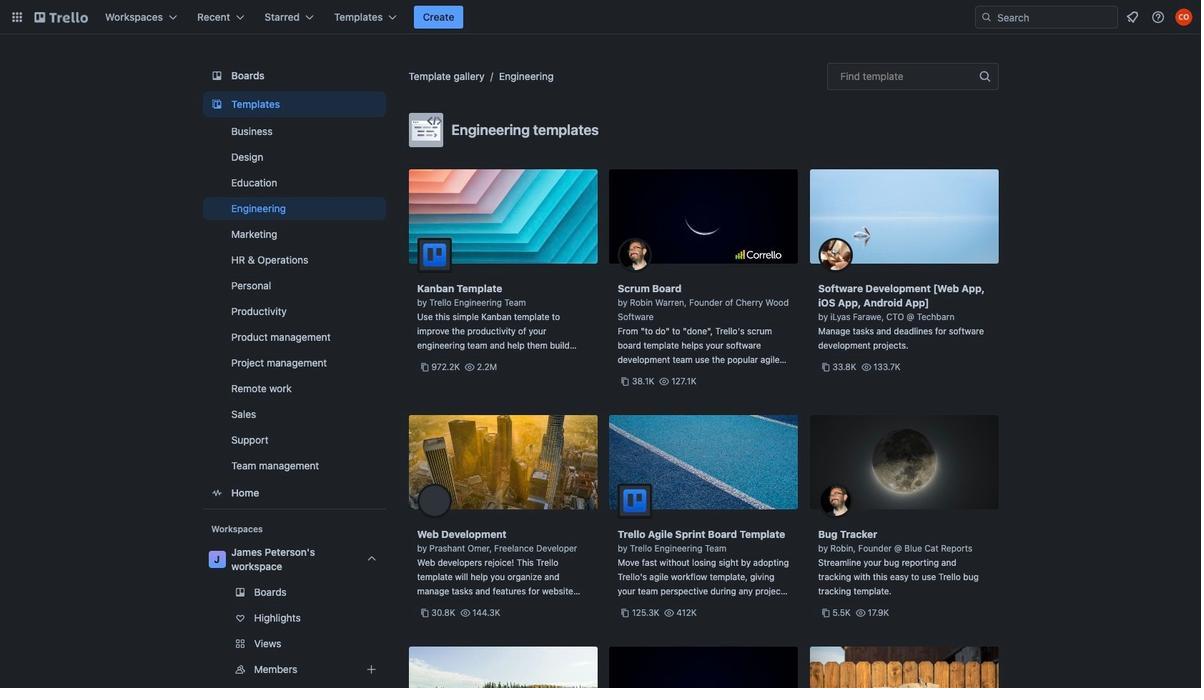 Task type: locate. For each thing, give the bounding box(es) containing it.
christina overa (christinaovera) image
[[1176, 9, 1193, 26]]

None field
[[827, 63, 999, 90]]

0 notifications image
[[1124, 9, 1141, 26]]

search image
[[981, 11, 993, 23]]

ilyas farawe, cto @ techbarn image
[[818, 238, 853, 272]]

0 vertical spatial trello engineering team image
[[417, 238, 452, 272]]

engineering icon image
[[409, 113, 443, 147]]

prashant omer, freelance developer image
[[417, 484, 452, 518]]

0 horizontal spatial trello engineering team image
[[417, 238, 452, 272]]

primary element
[[0, 0, 1201, 34]]

trello engineering team image
[[417, 238, 452, 272], [618, 484, 652, 518]]

Search field
[[993, 7, 1118, 27]]

1 vertical spatial trello engineering team image
[[618, 484, 652, 518]]

open information menu image
[[1151, 10, 1166, 24]]

robin, founder @ blue cat reports image
[[818, 484, 853, 518]]



Task type: describe. For each thing, give the bounding box(es) containing it.
robin warren, founder of cherry wood software image
[[618, 238, 652, 272]]

home image
[[208, 485, 226, 502]]

board image
[[208, 67, 226, 84]]

back to home image
[[34, 6, 88, 29]]

template board image
[[208, 96, 226, 113]]

1 horizontal spatial trello engineering team image
[[618, 484, 652, 518]]

add image
[[363, 661, 380, 679]]



Task type: vqa. For each thing, say whether or not it's contained in the screenshot.
sm icon associated with Move
no



